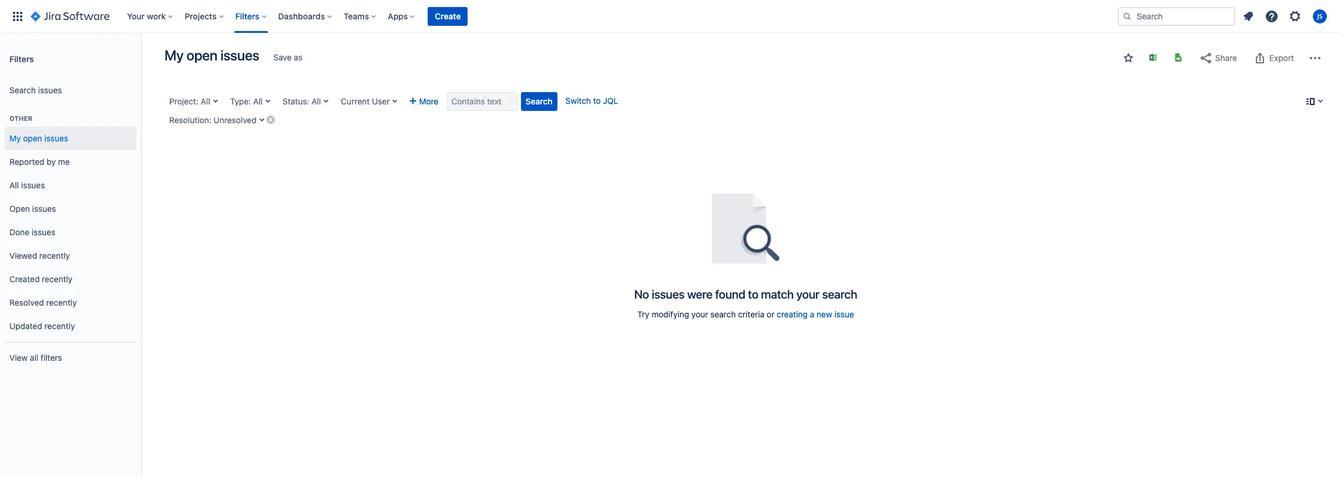 Task type: locate. For each thing, give the bounding box(es) containing it.
search
[[822, 288, 857, 301], [710, 310, 736, 320]]

0 horizontal spatial my open issues
[[9, 133, 68, 143]]

recently down created recently "link"
[[46, 298, 77, 308]]

issues up modifying
[[652, 288, 685, 301]]

export button
[[1247, 49, 1300, 68]]

search inside button
[[526, 96, 553, 106]]

1 horizontal spatial search
[[526, 96, 553, 106]]

filters
[[235, 11, 259, 21], [9, 54, 34, 64]]

reported by me link
[[5, 150, 136, 174]]

search button
[[521, 92, 557, 111]]

0 horizontal spatial my
[[9, 133, 21, 143]]

open issues link
[[5, 197, 136, 221]]

issues inside all issues link
[[21, 180, 45, 190]]

issues right open
[[32, 204, 56, 214]]

all right status:
[[312, 96, 321, 106]]

settings image
[[1288, 9, 1302, 23]]

view
[[9, 353, 28, 363]]

open down other
[[23, 133, 42, 143]]

0 horizontal spatial search
[[710, 310, 736, 320]]

filters up search issues
[[9, 54, 34, 64]]

match
[[761, 288, 794, 301]]

1 vertical spatial my open issues
[[9, 133, 68, 143]]

search left switch
[[526, 96, 553, 106]]

jira software image
[[31, 9, 109, 23], [31, 9, 109, 23]]

projects button
[[181, 7, 228, 26]]

more button
[[405, 92, 443, 111]]

to up 'criteria' in the bottom of the page
[[748, 288, 758, 301]]

project:
[[169, 96, 198, 106]]

0 horizontal spatial search
[[9, 85, 36, 95]]

issues inside open issues link
[[32, 204, 56, 214]]

your
[[797, 288, 820, 301], [692, 310, 708, 320]]

banner containing your work
[[0, 0, 1341, 33]]

resolved recently link
[[5, 291, 136, 315]]

no
[[634, 288, 649, 301]]

view all filters link
[[5, 347, 136, 370]]

resolved
[[9, 298, 44, 308]]

create
[[435, 11, 461, 21]]

share link
[[1193, 49, 1243, 68]]

my open issues
[[164, 47, 259, 63], [9, 133, 68, 143]]

issues for done issues
[[32, 227, 55, 237]]

resolved recently
[[9, 298, 77, 308]]

creating a new issue link
[[777, 310, 854, 320]]

work
[[147, 11, 166, 21]]

all up open
[[9, 180, 19, 190]]

issues inside my open issues link
[[44, 133, 68, 143]]

your work
[[127, 11, 166, 21]]

to
[[593, 96, 601, 106], [748, 288, 758, 301]]

all
[[201, 96, 210, 106], [253, 96, 263, 106], [312, 96, 321, 106], [9, 180, 19, 190]]

teams button
[[340, 7, 381, 26]]

all up resolution: unresolved
[[201, 96, 210, 106]]

1 horizontal spatial open
[[186, 47, 217, 63]]

open
[[9, 204, 30, 214]]

all issues
[[9, 180, 45, 190]]

recently down resolved recently link
[[44, 321, 75, 331]]

search up other
[[9, 85, 36, 95]]

recently
[[39, 251, 70, 261], [42, 274, 72, 284], [46, 298, 77, 308], [44, 321, 75, 331]]

apps
[[388, 11, 408, 21]]

0 vertical spatial my
[[164, 47, 184, 63]]

0 vertical spatial search
[[822, 288, 857, 301]]

your down were
[[692, 310, 708, 320]]

issues up viewed recently at the left bottom of page
[[32, 227, 55, 237]]

search down the found
[[710, 310, 736, 320]]

my right sidebar navigation icon
[[164, 47, 184, 63]]

issues down the filters popup button
[[220, 47, 259, 63]]

1 vertical spatial search
[[526, 96, 553, 106]]

help image
[[1265, 9, 1279, 23]]

my open issues inside other group
[[9, 133, 68, 143]]

0 vertical spatial your
[[797, 288, 820, 301]]

1 vertical spatial my
[[9, 133, 21, 143]]

0 vertical spatial my open issues
[[164, 47, 259, 63]]

recently up created recently
[[39, 251, 70, 261]]

switch to jql link
[[566, 96, 618, 106]]

issues
[[220, 47, 259, 63], [38, 85, 62, 95], [44, 133, 68, 143], [21, 180, 45, 190], [32, 204, 56, 214], [32, 227, 55, 237], [652, 288, 685, 301]]

primary element
[[7, 0, 1118, 33]]

search
[[9, 85, 36, 95], [526, 96, 553, 106]]

your up a
[[797, 288, 820, 301]]

create button
[[428, 7, 468, 26]]

updated recently
[[9, 321, 75, 331]]

banner
[[0, 0, 1341, 33]]

small image
[[1124, 53, 1133, 63]]

issues inside 'search issues' link
[[38, 85, 62, 95]]

appswitcher icon image
[[11, 9, 25, 23]]

issues up by
[[44, 133, 68, 143]]

issues inside done issues link
[[32, 227, 55, 237]]

0 horizontal spatial open
[[23, 133, 42, 143]]

other
[[9, 115, 32, 122]]

0 horizontal spatial your
[[692, 310, 708, 320]]

to left jql
[[593, 96, 601, 106]]

projects
[[185, 11, 217, 21]]

or
[[767, 310, 775, 320]]

my down other
[[9, 133, 21, 143]]

1 vertical spatial open
[[23, 133, 42, 143]]

recently for resolved recently
[[46, 298, 77, 308]]

recently down viewed recently link
[[42, 274, 72, 284]]

my open issues down projects dropdown button at the left of page
[[164, 47, 259, 63]]

current user
[[341, 96, 390, 106]]

0 vertical spatial search
[[9, 85, 36, 95]]

0 vertical spatial filters
[[235, 11, 259, 21]]

issues for all issues
[[21, 180, 45, 190]]

type:
[[230, 96, 251, 106]]

jql
[[603, 96, 618, 106]]

1 vertical spatial search
[[710, 310, 736, 320]]

created recently link
[[5, 268, 136, 291]]

issues up my open issues link
[[38, 85, 62, 95]]

open issues
[[9, 204, 56, 214]]

search for search
[[526, 96, 553, 106]]

open
[[186, 47, 217, 63], [23, 133, 42, 143]]

0 horizontal spatial to
[[593, 96, 601, 106]]

recently inside "link"
[[42, 274, 72, 284]]

issues up open issues
[[21, 180, 45, 190]]

issue
[[835, 310, 854, 320]]

my
[[164, 47, 184, 63], [9, 133, 21, 143]]

search issues link
[[5, 79, 136, 102]]

resolution: unresolved
[[169, 115, 257, 125]]

modifying
[[652, 310, 689, 320]]

1 vertical spatial to
[[748, 288, 758, 301]]

all right "type:"
[[253, 96, 263, 106]]

filters right projects dropdown button at the left of page
[[235, 11, 259, 21]]

open in microsoft excel image
[[1149, 53, 1158, 62]]

updated recently link
[[5, 315, 136, 338]]

remove criteria image
[[266, 115, 275, 125]]

try modifying your search criteria or creating a new issue
[[637, 310, 854, 320]]

search up issue
[[822, 288, 857, 301]]

open in google sheets image
[[1174, 53, 1183, 62]]

teams
[[344, 11, 369, 21]]

1 horizontal spatial my
[[164, 47, 184, 63]]

your work button
[[124, 7, 178, 26]]

1 horizontal spatial filters
[[235, 11, 259, 21]]

1 horizontal spatial search
[[822, 288, 857, 301]]

a
[[810, 310, 814, 320]]

done
[[9, 227, 29, 237]]

filters
[[41, 353, 62, 363]]

open down projects dropdown button at the left of page
[[186, 47, 217, 63]]

my open issues up the reported by me
[[9, 133, 68, 143]]

0 horizontal spatial filters
[[9, 54, 34, 64]]

1 horizontal spatial my open issues
[[164, 47, 259, 63]]



Task type: vqa. For each thing, say whether or not it's contained in the screenshot.
second JACOB from the bottom
no



Task type: describe. For each thing, give the bounding box(es) containing it.
your profile and settings image
[[1313, 9, 1327, 23]]

creating
[[777, 310, 808, 320]]

search image
[[1123, 11, 1132, 21]]

were
[[687, 288, 713, 301]]

sidebar navigation image
[[128, 47, 154, 70]]

viewed recently
[[9, 251, 70, 261]]

filters button
[[232, 7, 271, 26]]

open inside other group
[[23, 133, 42, 143]]

notifications image
[[1241, 9, 1255, 23]]

Search issues using keywords text field
[[447, 92, 517, 111]]

viewed recently link
[[5, 244, 136, 268]]

done issues link
[[5, 221, 136, 244]]

1 vertical spatial your
[[692, 310, 708, 320]]

dashboards
[[278, 11, 325, 21]]

issues for open issues
[[32, 204, 56, 214]]

all for type: all
[[253, 96, 263, 106]]

issues for no issues were found to match your search
[[652, 288, 685, 301]]

current user button
[[336, 92, 402, 111]]

status: all
[[283, 96, 321, 106]]

Search field
[[1118, 7, 1235, 26]]

by
[[47, 157, 56, 167]]

new
[[817, 310, 832, 320]]

user
[[372, 96, 390, 106]]

switch to jql
[[566, 96, 618, 106]]

issues for search issues
[[38, 85, 62, 95]]

0 vertical spatial to
[[593, 96, 601, 106]]

all inside other group
[[9, 180, 19, 190]]

0 vertical spatial open
[[186, 47, 217, 63]]

all
[[30, 353, 38, 363]]

me
[[58, 157, 70, 167]]

your
[[127, 11, 145, 21]]

more
[[419, 96, 439, 106]]

share
[[1215, 53, 1237, 63]]

switch
[[566, 96, 591, 106]]

all for status: all
[[312, 96, 321, 106]]

1 vertical spatial filters
[[9, 54, 34, 64]]

criteria
[[738, 310, 765, 320]]

updated
[[9, 321, 42, 331]]

resolution:
[[169, 115, 211, 125]]

created
[[9, 274, 40, 284]]

try
[[637, 310, 649, 320]]

recently for created recently
[[42, 274, 72, 284]]

current
[[341, 96, 370, 106]]

apps button
[[384, 7, 420, 26]]

done issues
[[9, 227, 55, 237]]

no issues were found to match your search
[[634, 288, 857, 301]]

1 horizontal spatial to
[[748, 288, 758, 301]]

reported
[[9, 157, 44, 167]]

export
[[1269, 53, 1294, 63]]

project: all
[[169, 96, 210, 106]]

viewed
[[9, 251, 37, 261]]

other group
[[5, 102, 136, 342]]

as
[[294, 52, 303, 62]]

my open issues link
[[5, 127, 136, 150]]

save
[[273, 52, 292, 62]]

view all filters
[[9, 353, 62, 363]]

search issues
[[9, 85, 62, 95]]

status:
[[283, 96, 309, 106]]

found
[[715, 288, 745, 301]]

type: all
[[230, 96, 263, 106]]

all issues link
[[5, 174, 136, 197]]

search for search issues
[[9, 85, 36, 95]]

my inside other group
[[9, 133, 21, 143]]

recently for updated recently
[[44, 321, 75, 331]]

save as
[[273, 52, 303, 62]]

1 horizontal spatial your
[[797, 288, 820, 301]]

save as button
[[267, 48, 308, 67]]

created recently
[[9, 274, 72, 284]]

reported by me
[[9, 157, 70, 167]]

recently for viewed recently
[[39, 251, 70, 261]]

all for project: all
[[201, 96, 210, 106]]

unresolved
[[214, 115, 257, 125]]

dashboards button
[[275, 7, 337, 26]]

filters inside popup button
[[235, 11, 259, 21]]



